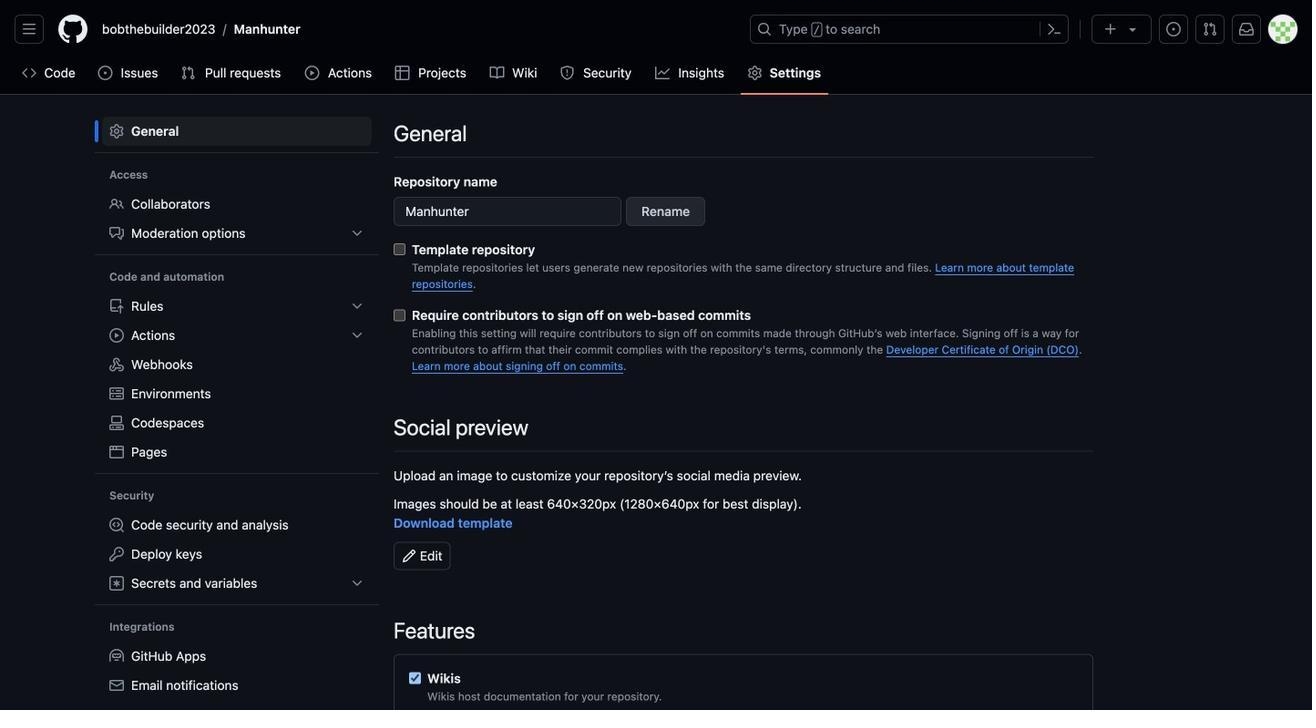 Task type: describe. For each thing, give the bounding box(es) containing it.
key image
[[109, 547, 124, 562]]

homepage image
[[58, 15, 88, 44]]

issue opened image for git pull request image
[[1167, 22, 1182, 36]]

graph image
[[655, 66, 670, 80]]

mail image
[[109, 678, 124, 693]]

git pull request image
[[181, 66, 196, 80]]

plus image
[[1104, 22, 1119, 36]]

webhook image
[[109, 357, 124, 372]]

browser image
[[109, 445, 124, 459]]

server image
[[109, 387, 124, 401]]

git pull request image
[[1203, 22, 1218, 36]]

gear image
[[109, 124, 124, 139]]

codespaces image
[[109, 416, 124, 430]]

table image
[[395, 66, 410, 80]]

play image
[[305, 66, 320, 80]]

issue opened image for git pull request icon at the top of page
[[98, 66, 113, 80]]



Task type: locate. For each thing, give the bounding box(es) containing it.
issue opened image up gear icon
[[98, 66, 113, 80]]

wikis group
[[409, 669, 1078, 710]]

hubot image
[[109, 649, 124, 664]]

None text field
[[394, 197, 622, 226]]

None checkbox
[[394, 310, 406, 321], [409, 672, 421, 684], [394, 310, 406, 321], [409, 672, 421, 684]]

None checkbox
[[394, 243, 406, 255]]

list
[[95, 15, 739, 44], [102, 190, 372, 248], [102, 292, 372, 467], [102, 511, 372, 598], [102, 642, 372, 700]]

triangle down image
[[1126, 22, 1140, 36]]

issue opened image
[[1167, 22, 1182, 36], [98, 66, 113, 80]]

0 horizontal spatial issue opened image
[[98, 66, 113, 80]]

code image
[[22, 66, 36, 80]]

command palette image
[[1047, 22, 1062, 36]]

codescan image
[[109, 518, 124, 532]]

issue opened image left git pull request image
[[1167, 22, 1182, 36]]

gear image
[[748, 66, 763, 80]]

notifications image
[[1240, 22, 1254, 36]]

shield image
[[560, 66, 575, 80]]

0 vertical spatial issue opened image
[[1167, 22, 1182, 36]]

pencil image
[[402, 549, 417, 563]]

people image
[[109, 197, 124, 211]]

1 vertical spatial issue opened image
[[98, 66, 113, 80]]

1 horizontal spatial issue opened image
[[1167, 22, 1182, 36]]

book image
[[490, 66, 504, 80]]



Task type: vqa. For each thing, say whether or not it's contained in the screenshot.
codescan icon
yes



